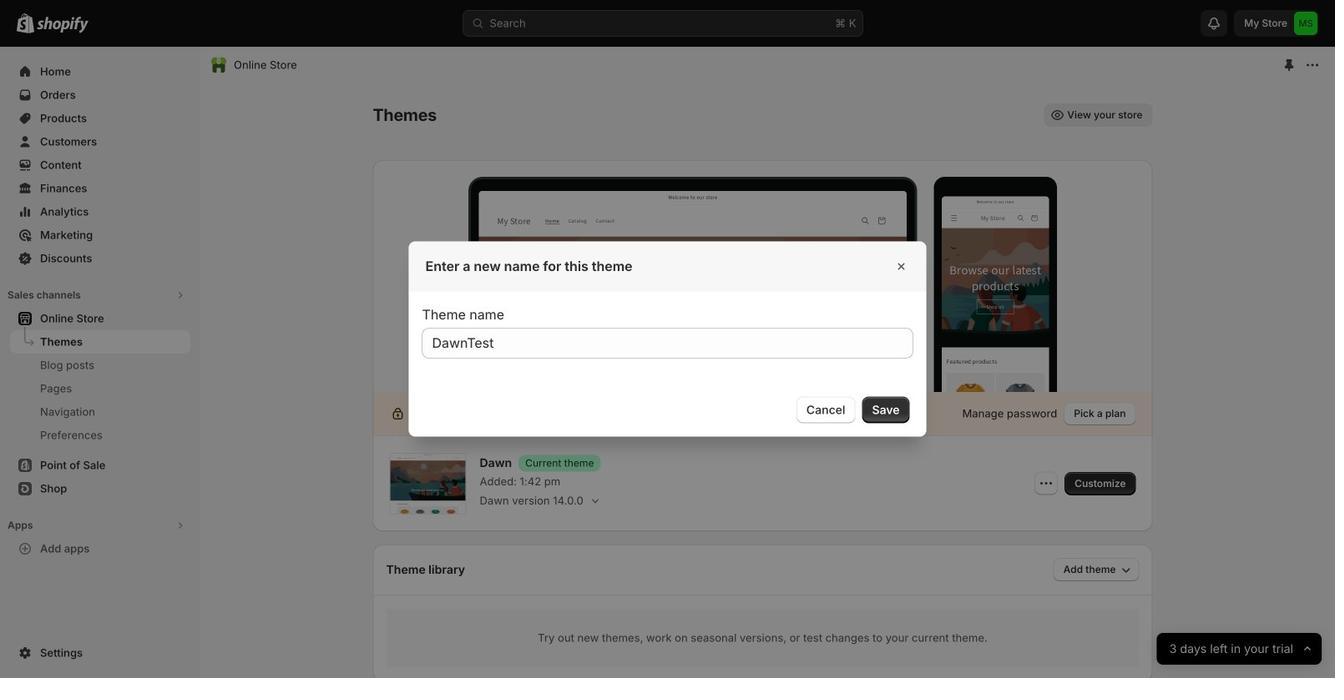 Task type: vqa. For each thing, say whether or not it's contained in the screenshot.
Online Store ICON
yes



Task type: describe. For each thing, give the bounding box(es) containing it.
online store image
[[210, 57, 227, 73]]

shopify image
[[37, 16, 89, 33]]

my store image
[[1294, 12, 1318, 35]]



Task type: locate. For each thing, give the bounding box(es) containing it.
shopify image
[[17, 13, 34, 33]]



